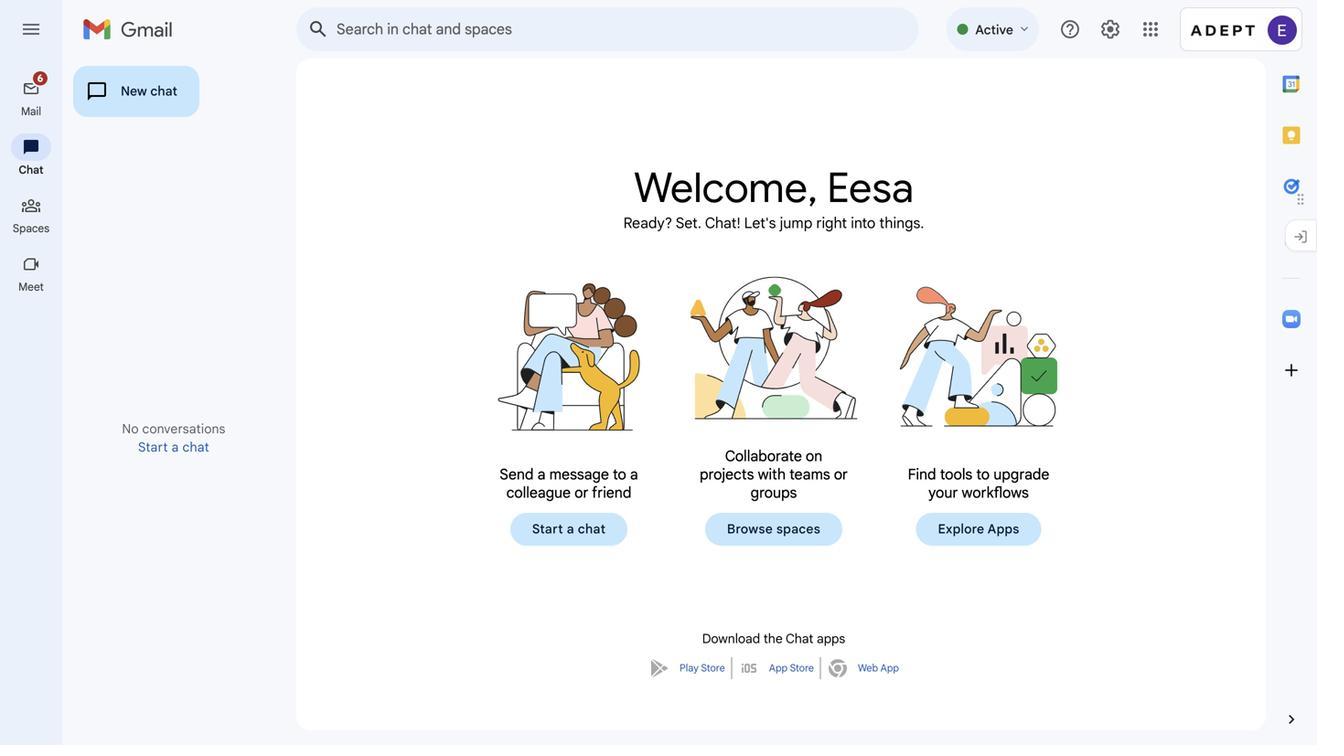 Task type: locate. For each thing, give the bounding box(es) containing it.
store for app store
[[790, 662, 814, 675]]

1 horizontal spatial chat
[[578, 521, 606, 537]]

store down download the chat apps
[[790, 662, 814, 675]]

browse spaces
[[727, 521, 821, 537]]

2 to from the left
[[976, 465, 990, 484]]

0 horizontal spatial app
[[769, 662, 788, 675]]

collaborate
[[725, 447, 802, 465]]

a inside button
[[567, 521, 574, 537]]

2 horizontal spatial a
[[630, 465, 638, 484]]

colleague
[[506, 484, 571, 502]]

chat down "friend"
[[578, 521, 606, 537]]

groups
[[751, 484, 797, 502]]

start a chat
[[532, 521, 606, 537]]

let's
[[744, 214, 776, 232]]

6 link
[[11, 70, 51, 102]]

tools
[[940, 465, 973, 484]]

1 vertical spatial chat
[[786, 631, 814, 647]]

1 to from the left
[[613, 465, 626, 484]]

on
[[806, 447, 823, 465]]

app store
[[769, 662, 814, 675]]

1 vertical spatial chat
[[578, 521, 606, 537]]

a right message
[[630, 465, 638, 484]]

chat heading
[[0, 163, 62, 177]]

the
[[764, 631, 783, 647]]

browse spaces button
[[705, 513, 843, 546]]

a for chat
[[567, 521, 574, 537]]

1 horizontal spatial to
[[976, 465, 990, 484]]

play
[[680, 662, 699, 675]]

1 horizontal spatial or
[[834, 465, 848, 484]]

0 horizontal spatial chat
[[150, 83, 177, 99]]

spaces
[[777, 521, 821, 537]]

download
[[702, 631, 760, 647]]

to inside find tools to upgrade your workflows
[[976, 465, 990, 484]]

right
[[816, 214, 847, 232]]

1 horizontal spatial a
[[567, 521, 574, 537]]

find tools to upgrade your workflows
[[908, 465, 1050, 502]]

or left "friend"
[[575, 484, 589, 502]]

1 horizontal spatial store
[[790, 662, 814, 675]]

send a message to a colleague or friend
[[500, 465, 638, 502]]

0 horizontal spatial or
[[575, 484, 589, 502]]

into
[[851, 214, 876, 232]]

chat right new
[[150, 83, 177, 99]]

apps
[[988, 521, 1020, 537]]

gmail image
[[82, 11, 182, 48]]

chat inside the start a chat button
[[578, 521, 606, 537]]

meet
[[18, 280, 44, 294]]

search in chat and spaces image
[[302, 13, 335, 46]]

or
[[834, 465, 848, 484], [575, 484, 589, 502]]

upgrade
[[994, 465, 1050, 484]]

projects
[[700, 465, 754, 484]]

Search in mail search field
[[296, 7, 919, 51]]

chat inside 'new chat' button
[[150, 83, 177, 99]]

store
[[701, 662, 725, 675], [790, 662, 814, 675]]

0 vertical spatial chat
[[19, 163, 44, 177]]

chat
[[150, 83, 177, 99], [578, 521, 606, 537]]

chat right the
[[786, 631, 814, 647]]

0 horizontal spatial to
[[613, 465, 626, 484]]

0 horizontal spatial store
[[701, 662, 725, 675]]

to inside send a message to a colleague or friend
[[613, 465, 626, 484]]

app right web
[[881, 662, 899, 675]]

a
[[538, 465, 546, 484], [630, 465, 638, 484], [567, 521, 574, 537]]

or right teams
[[834, 465, 848, 484]]

or inside send a message to a colleague or friend
[[575, 484, 589, 502]]

to right "tools"
[[976, 465, 990, 484]]

ready?
[[624, 214, 672, 232]]

0 horizontal spatial chat
[[19, 163, 44, 177]]

support image
[[1059, 18, 1081, 40]]

chat
[[19, 163, 44, 177], [786, 631, 814, 647]]

a right start
[[567, 521, 574, 537]]

web app link
[[858, 658, 899, 680]]

app down download the chat apps
[[769, 662, 788, 675]]

workflows
[[962, 484, 1029, 502]]

chat!
[[705, 214, 741, 232]]

download the chat apps
[[702, 631, 846, 647]]

6
[[37, 72, 43, 85]]

chat inside heading
[[19, 163, 44, 177]]

web app
[[858, 662, 899, 675]]

play store
[[680, 662, 725, 675]]

navigation
[[0, 59, 64, 746]]

1 store from the left
[[701, 662, 725, 675]]

chat down mail heading
[[19, 163, 44, 177]]

things.
[[880, 214, 924, 232]]

0 horizontal spatial a
[[538, 465, 546, 484]]

settings image
[[1100, 18, 1122, 40]]

new
[[121, 83, 147, 99]]

0 vertical spatial chat
[[150, 83, 177, 99]]

to right message
[[613, 465, 626, 484]]

or inside 'collaborate on projects with teams or groups'
[[834, 465, 848, 484]]

store right play
[[701, 662, 725, 675]]

2 store from the left
[[790, 662, 814, 675]]

1 horizontal spatial app
[[881, 662, 899, 675]]

to
[[613, 465, 626, 484], [976, 465, 990, 484]]

a right send
[[538, 465, 546, 484]]

welcome,
[[634, 162, 818, 214]]

1 horizontal spatial chat
[[786, 631, 814, 647]]

tab list
[[1266, 59, 1317, 680]]

friend
[[592, 484, 632, 502]]

app
[[769, 662, 788, 675], [881, 662, 899, 675]]

spaces heading
[[0, 221, 62, 236]]



Task type: describe. For each thing, give the bounding box(es) containing it.
main menu image
[[20, 18, 42, 40]]

find
[[908, 465, 936, 484]]

web
[[858, 662, 878, 675]]

new chat button
[[73, 66, 199, 117]]

with
[[758, 465, 786, 484]]

new chat
[[121, 83, 177, 99]]

jump
[[780, 214, 813, 232]]

store for play store
[[701, 662, 725, 675]]

apps
[[817, 631, 846, 647]]

Search in chat and spaces text field
[[337, 20, 831, 38]]

app store link
[[769, 658, 814, 680]]

play store link
[[680, 658, 725, 680]]

start
[[532, 521, 563, 537]]

set.
[[676, 214, 702, 232]]

navigation containing mail
[[0, 59, 64, 746]]

your
[[929, 484, 958, 502]]

1 app from the left
[[769, 662, 788, 675]]

meet heading
[[0, 280, 62, 295]]

message
[[549, 465, 609, 484]]

eesa
[[827, 162, 914, 214]]

a for message
[[538, 465, 546, 484]]

start a chat button
[[510, 513, 628, 546]]

mail
[[21, 105, 41, 118]]

collaborate on projects with teams or groups
[[700, 447, 848, 502]]

welcome, eesa ready? set. chat! let's jump right into things.
[[624, 162, 924, 232]]

chat element
[[62, 124, 296, 746]]

send
[[500, 465, 534, 484]]

explore apps button
[[916, 513, 1042, 546]]

spaces
[[13, 222, 49, 236]]

teams
[[790, 465, 830, 484]]

2 app from the left
[[881, 662, 899, 675]]

explore apps
[[938, 521, 1020, 537]]

explore
[[938, 521, 985, 537]]

browse
[[727, 521, 773, 537]]

mail heading
[[0, 104, 62, 119]]



Task type: vqa. For each thing, say whether or not it's contained in the screenshot.
Calendar Event image
no



